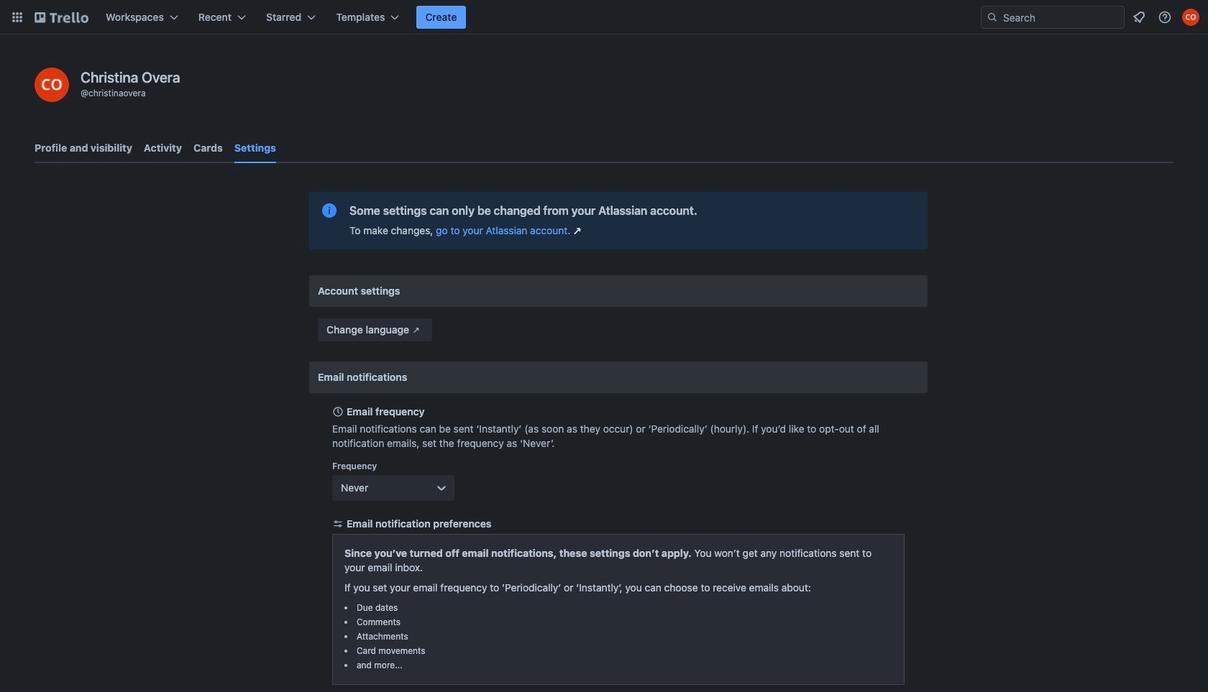 Task type: describe. For each thing, give the bounding box(es) containing it.
open information menu image
[[1158, 10, 1172, 24]]

christina overa (christinaovera) image
[[1183, 9, 1200, 26]]

back to home image
[[35, 6, 88, 29]]

christina overa (christinaovera) image
[[35, 68, 69, 102]]

search image
[[987, 12, 998, 23]]

primary element
[[0, 0, 1208, 35]]



Task type: vqa. For each thing, say whether or not it's contained in the screenshot.
middle card
no



Task type: locate. For each thing, give the bounding box(es) containing it.
Search field
[[998, 7, 1124, 27]]

sm image
[[409, 323, 424, 337]]

0 notifications image
[[1131, 9, 1148, 26]]



